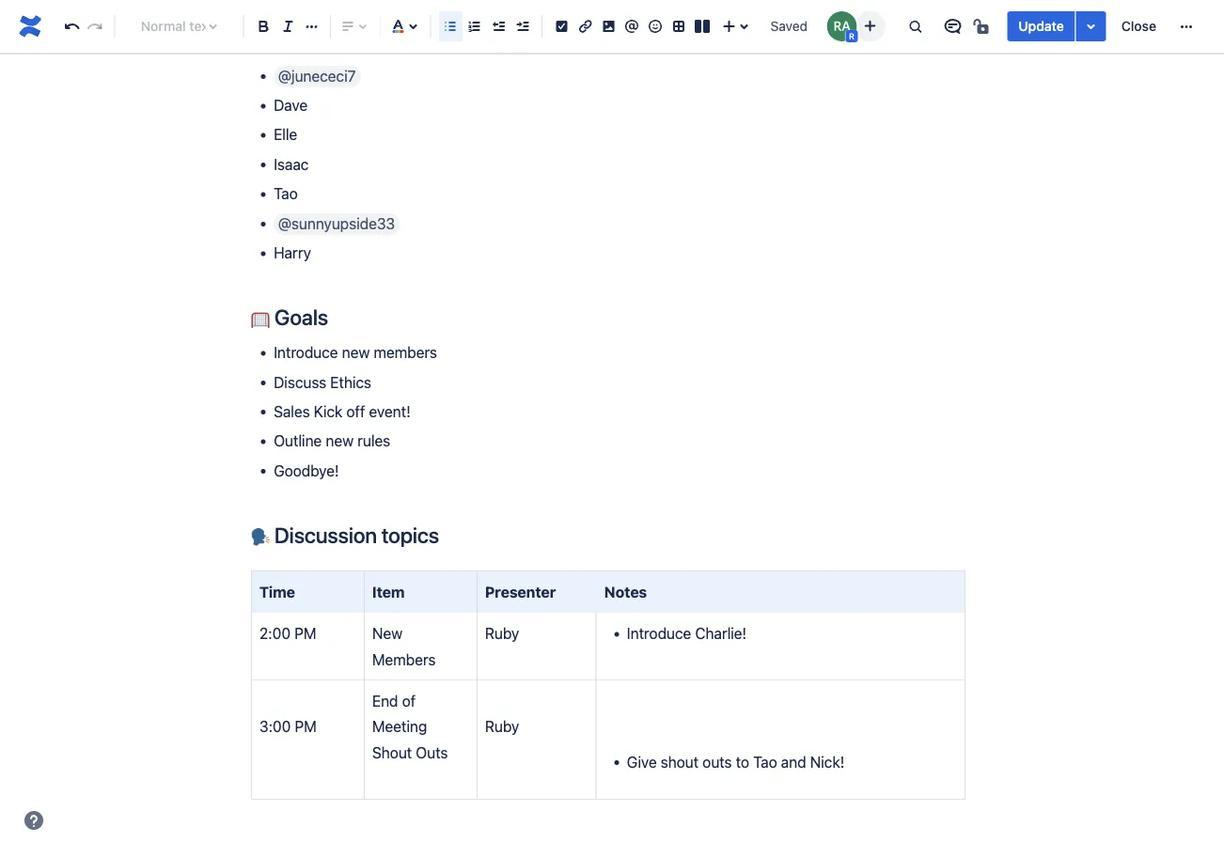 Task type: locate. For each thing, give the bounding box(es) containing it.
saved
[[771, 18, 808, 34]]

pm right the 2:00
[[294, 625, 316, 643]]

presenter
[[485, 583, 556, 601]]

rules
[[358, 432, 391, 450]]

1 vertical spatial pm
[[295, 718, 317, 736]]

0 vertical spatial new
[[342, 344, 370, 362]]

outline new rules
[[274, 432, 391, 450]]

introduce down the notes
[[627, 625, 692, 643]]

:speaking_head: image
[[251, 528, 270, 547], [251, 528, 270, 547]]

sales
[[274, 403, 310, 421]]

end
[[372, 693, 398, 710]]

0 vertical spatial tao
[[274, 185, 298, 203]]

1 horizontal spatial tao
[[753, 754, 778, 771]]

tao right to
[[753, 754, 778, 771]]

0 vertical spatial ruby
[[485, 625, 519, 643]]

find and replace image
[[904, 15, 927, 38]]

new
[[372, 625, 403, 643]]

outline
[[274, 432, 322, 450]]

1 pm from the top
[[294, 625, 316, 643]]

time
[[260, 583, 295, 601]]

introduce for introduce charlie!
[[627, 625, 692, 643]]

to
[[736, 754, 750, 771]]

members
[[372, 651, 436, 669]]

comment icon image
[[942, 15, 964, 38]]

discuss ethics
[[274, 373, 371, 391]]

0 horizontal spatial introduce
[[274, 344, 338, 362]]

close
[[1122, 18, 1157, 34]]

nick!
[[810, 754, 845, 771]]

shout
[[372, 744, 412, 762]]

bullet list ⌘⇧8 image
[[439, 15, 462, 38]]

:goal: image
[[251, 310, 270, 329]]

link image
[[574, 15, 597, 38]]

1 vertical spatial tao
[[753, 754, 778, 771]]

1 ruby from the top
[[485, 625, 519, 643]]

1 vertical spatial introduce
[[627, 625, 692, 643]]

end of meeting shout outs
[[372, 693, 448, 762]]

introduce for introduce new members
[[274, 344, 338, 362]]

1 horizontal spatial introduce
[[627, 625, 692, 643]]

help image
[[23, 810, 45, 832]]

update
[[1019, 18, 1064, 34]]

ruby down presenter
[[485, 625, 519, 643]]

of
[[402, 693, 416, 710]]

3:00
[[260, 718, 291, 736]]

new for outline
[[326, 432, 354, 450]]

1 vertical spatial ruby
[[485, 718, 519, 736]]

sales kick off event!
[[274, 403, 411, 421]]

shout
[[661, 754, 699, 771]]

@junececi7
[[278, 67, 356, 85]]

confluence image
[[15, 11, 45, 41], [15, 11, 45, 41]]

2 pm from the top
[[295, 718, 317, 736]]

pm
[[294, 625, 316, 643], [295, 718, 317, 736]]

new up ethics
[[342, 344, 370, 362]]

pm right 3:00
[[295, 718, 317, 736]]

invite to edit image
[[859, 15, 882, 37]]

kick
[[314, 403, 343, 421]]

pm for 3:00 pm
[[295, 718, 317, 736]]

0 vertical spatial introduce
[[274, 344, 338, 362]]

0 vertical spatial pm
[[294, 625, 316, 643]]

give shout outs to tao and nick!
[[627, 754, 845, 771]]

new
[[342, 344, 370, 362], [326, 432, 354, 450]]

introduce
[[274, 344, 338, 362], [627, 625, 692, 643]]

numbered list ⌘⇧7 image
[[463, 15, 486, 38]]

charlie!
[[695, 625, 747, 643]]

2 ruby from the top
[[485, 718, 519, 736]]

italic ⌘i image
[[277, 15, 300, 38]]

no restrictions image
[[972, 15, 995, 38]]

introduce up discuss at the left top
[[274, 344, 338, 362]]

event!
[[369, 403, 411, 421]]

dave
[[274, 96, 308, 114]]

bold ⌘b image
[[252, 15, 275, 38]]

ruby right "end of meeting shout outs"
[[485, 718, 519, 736]]

tao down isaac
[[274, 185, 298, 203]]

0 horizontal spatial tao
[[274, 185, 298, 203]]

undo ⌘z image
[[61, 15, 83, 38]]

mention image
[[621, 15, 644, 38]]

tao
[[274, 185, 298, 203], [753, 754, 778, 771]]

ruby
[[485, 625, 519, 643], [485, 718, 519, 736]]

new down sales kick off event!
[[326, 432, 354, 450]]

update button
[[1008, 11, 1076, 41]]

1 vertical spatial new
[[326, 432, 354, 450]]



Task type: describe. For each thing, give the bounding box(es) containing it.
@sunnyupside33
[[278, 214, 395, 232]]

introduce charlie!
[[627, 625, 747, 643]]

goals
[[270, 305, 328, 330]]

elle
[[274, 126, 297, 144]]

introduce new members
[[274, 344, 437, 362]]

redo ⌘⇧z image
[[84, 15, 106, 38]]

notes
[[605, 583, 647, 601]]

action item image
[[551, 15, 573, 38]]

ruby anderson image
[[827, 11, 857, 41]]

topics
[[382, 523, 439, 548]]

and
[[781, 754, 807, 771]]

discussion topics
[[270, 523, 439, 548]]

more image
[[1176, 15, 1198, 38]]

harry
[[274, 244, 311, 262]]

outdent ⇧tab image
[[487, 15, 510, 38]]

isaac
[[274, 155, 309, 173]]

ethics
[[330, 373, 371, 391]]

pm for 2:00 pm
[[294, 625, 316, 643]]

new members
[[372, 625, 436, 669]]

outs
[[416, 744, 448, 762]]

meeting
[[372, 718, 427, 736]]

ruby for new members
[[485, 625, 519, 643]]

indent tab image
[[511, 15, 534, 38]]

:goal: image
[[251, 310, 270, 329]]

2:00
[[260, 625, 291, 643]]

table image
[[668, 15, 690, 38]]

give
[[627, 754, 657, 771]]

discussion
[[275, 523, 377, 548]]

add image, video, or file image
[[598, 15, 620, 38]]

3:00 pm
[[260, 718, 317, 736]]

discuss
[[274, 373, 326, 391]]

editable content region
[[221, 0, 996, 815]]

layouts image
[[691, 15, 714, 38]]

more formatting image
[[300, 15, 323, 38]]

emoji image
[[644, 15, 667, 38]]

adjust update settings image
[[1080, 15, 1103, 38]]

members
[[374, 344, 437, 362]]

2:00 pm
[[260, 625, 316, 643]]

close button
[[1111, 11, 1168, 41]]

new for introduce
[[342, 344, 370, 362]]

outs
[[703, 754, 732, 771]]

ruby for end of meeting shout outs
[[485, 718, 519, 736]]

off
[[347, 403, 365, 421]]

item
[[372, 583, 405, 601]]

goodbye!
[[274, 462, 339, 480]]



Task type: vqa. For each thing, say whether or not it's contained in the screenshot.
Introduce Charlie!
yes



